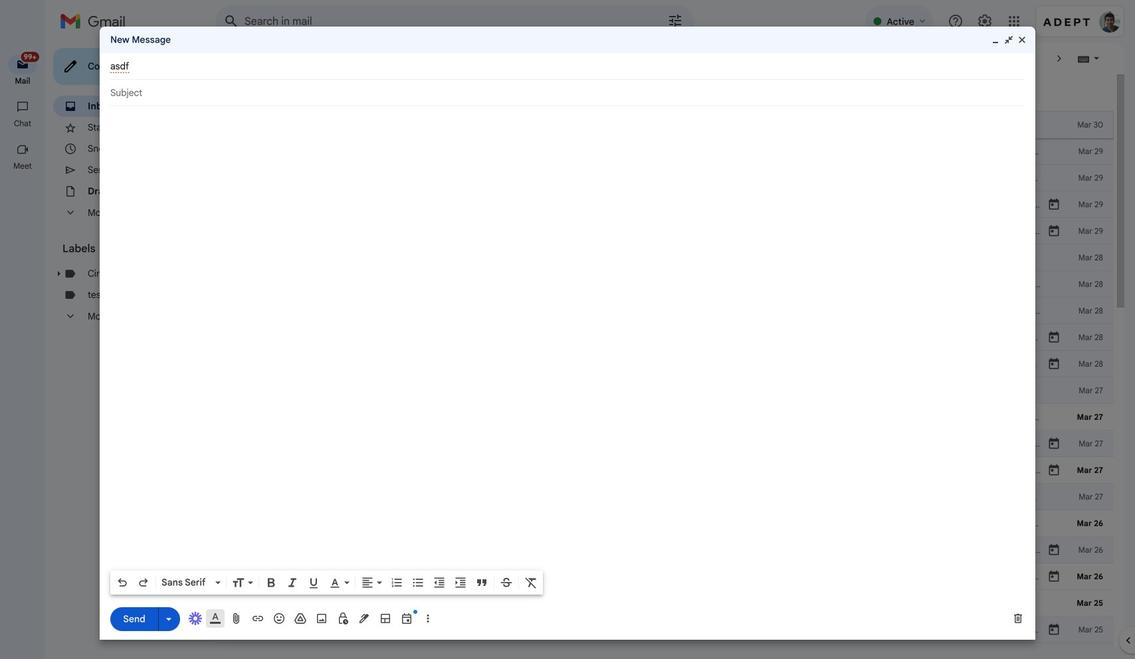 Task type: describe. For each thing, give the bounding box(es) containing it.
insert emoji ‪(⌘⇧2)‬ image
[[272, 612, 286, 625]]

settings image
[[977, 13, 993, 29]]

pop out image
[[1004, 35, 1014, 45]]

strikethrough ‪(⌘⇧x)‬ image
[[500, 576, 513, 590]]

21 row from the top
[[215, 643, 1114, 659]]

18 row from the top
[[215, 564, 1114, 590]]

16 row from the top
[[215, 510, 1114, 537]]

toggle confidential mode image
[[336, 612, 350, 625]]

6 row from the top
[[215, 245, 1114, 271]]

updates tab
[[552, 74, 719, 112]]

17 row from the top
[[215, 537, 1114, 564]]

refresh image
[[266, 52, 279, 65]]

insert link ‪(⌘k)‬ image
[[251, 612, 265, 625]]

1 row from the top
[[215, 112, 1114, 138]]

underline ‪(⌘u)‬ image
[[307, 577, 320, 590]]

more options image
[[424, 612, 432, 625]]

Search in mail search field
[[215, 5, 694, 37]]

close image
[[1017, 35, 1028, 45]]

search in mail image
[[219, 9, 243, 33]]

indent more ‪(⌘])‬ image
[[454, 576, 467, 590]]

14 row from the top
[[215, 457, 1114, 484]]

20 row from the top
[[215, 617, 1114, 643]]

older image
[[1053, 52, 1066, 65]]

select a layout image
[[379, 612, 392, 625]]

bold ‪(⌘b)‬ image
[[265, 576, 278, 590]]

insert files using drive image
[[294, 612, 307, 625]]



Task type: locate. For each thing, give the bounding box(es) containing it.
indent less ‪(⌘[)‬ image
[[433, 576, 446, 590]]

10 row from the top
[[215, 351, 1114, 378]]

8 row from the top
[[215, 298, 1114, 324]]

Message Body text field
[[110, 113, 1025, 567]]

Subject field
[[110, 86, 1025, 100]]

row
[[215, 112, 1114, 138], [215, 138, 1114, 165], [215, 165, 1114, 191], [215, 191, 1114, 218], [215, 218, 1114, 245], [215, 245, 1114, 271], [215, 271, 1114, 298], [215, 298, 1114, 324], [215, 324, 1114, 351], [215, 351, 1114, 378], [215, 378, 1114, 404], [215, 404, 1114, 431], [215, 431, 1114, 457], [215, 457, 1114, 484], [215, 484, 1114, 510], [215, 510, 1114, 537], [215, 537, 1114, 564], [215, 564, 1114, 590], [215, 590, 1114, 617], [215, 617, 1114, 643], [215, 643, 1114, 659]]

13 row from the top
[[215, 431, 1114, 457]]

remove formatting ‪(⌘\)‬ image
[[524, 576, 538, 590]]

tab list
[[215, 74, 1114, 112]]

numbered list ‪(⌘⇧7)‬ image
[[390, 576, 403, 590]]

quote ‪(⌘⇧9)‬ image
[[475, 576, 488, 590]]

discard draft ‪(⌘⇧d)‬ image
[[1012, 612, 1025, 625]]

attach files image
[[230, 612, 243, 625]]

gmail image
[[60, 8, 132, 35]]

7 row from the top
[[215, 271, 1114, 298]]

9 row from the top
[[215, 324, 1114, 351]]

19 row from the top
[[215, 590, 1114, 617]]

minimize image
[[990, 35, 1001, 45]]

advanced search options image
[[662, 7, 689, 34]]

redo ‪(⌘y)‬ image
[[137, 576, 150, 590]]

insert signature image
[[358, 612, 371, 625]]

option
[[159, 576, 213, 590]]

set up a time to meet image
[[400, 612, 413, 625]]

italic ‪(⌘i)‬ image
[[286, 576, 299, 590]]

main content
[[215, 74, 1114, 659]]

4 row from the top
[[215, 191, 1114, 218]]

dialog
[[100, 27, 1035, 640]]

more send options image
[[162, 613, 175, 626]]

formatting options toolbar
[[110, 571, 543, 595]]

primary tab
[[215, 74, 382, 112]]

insert photo image
[[315, 612, 328, 625]]

3 row from the top
[[215, 165, 1114, 191]]

heading
[[0, 76, 45, 86], [0, 118, 45, 129], [0, 161, 45, 171], [62, 242, 189, 255]]

12 row from the top
[[215, 404, 1114, 431]]

2 row from the top
[[215, 138, 1114, 165]]

bulleted list ‪(⌘⇧8)‬ image
[[411, 576, 425, 590]]

undo ‪(⌘z)‬ image
[[116, 576, 129, 590]]

promotions tab
[[383, 74, 551, 112]]

mail, 843 unread messages image
[[16, 54, 37, 67]]

option inside formatting options toolbar
[[159, 576, 213, 590]]

navigation
[[0, 43, 47, 659]]

11 row from the top
[[215, 378, 1114, 404]]

15 row from the top
[[215, 484, 1114, 510]]

5 row from the top
[[215, 218, 1114, 245]]



Task type: vqa. For each thing, say whether or not it's contained in the screenshot.
Add-ons
no



